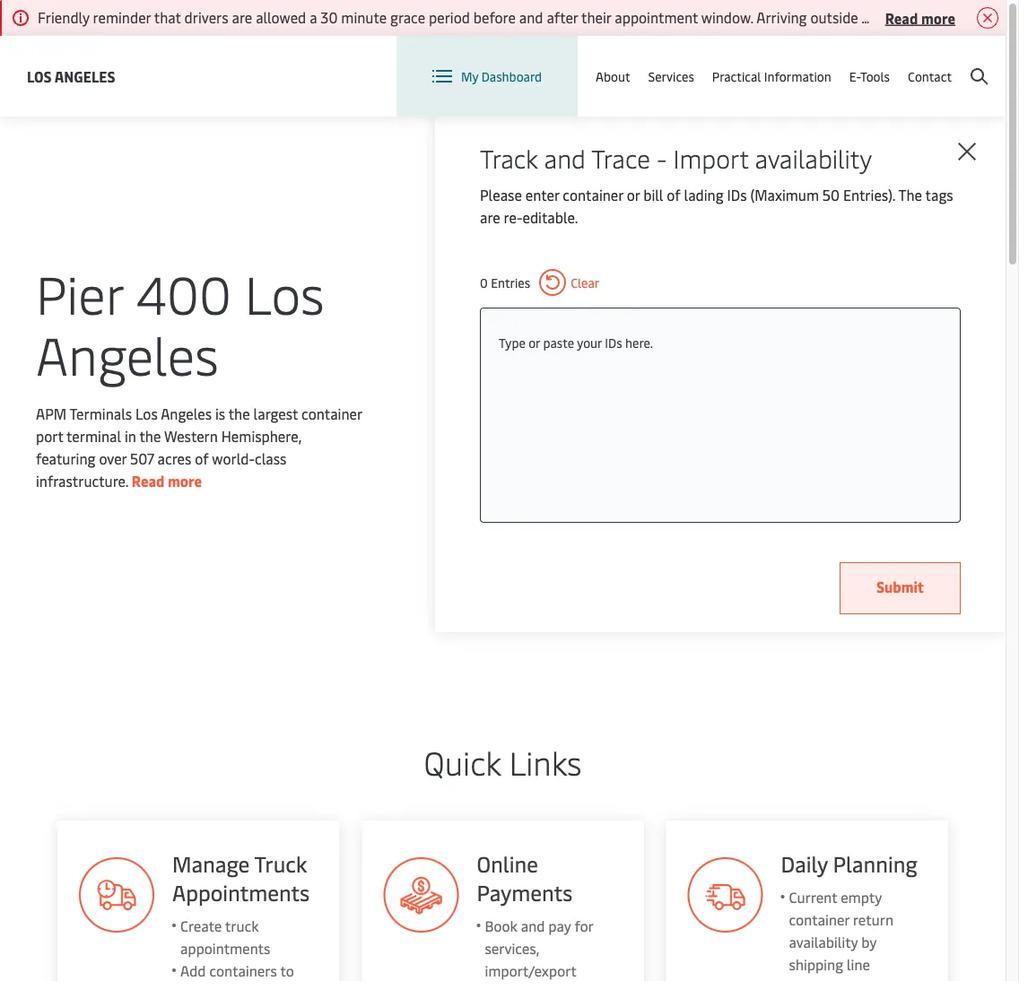Task type: describe. For each thing, give the bounding box(es) containing it.
ids inside please enter container or bill of lading ids (maximum 50 entries). the tags are re-editable.
[[728, 185, 747, 205]]

or inside please enter container or bill of lading ids (maximum 50 entries). the tags are re-editable.
[[627, 185, 640, 205]]

truck
[[225, 917, 259, 936]]

of inside the apm terminals los angeles is the largest container port terminal in the western hemisphere, featuring over 507 acres of world-class infrastructure.
[[195, 449, 209, 468]]

angeles for 400
[[36, 319, 219, 389]]

e-
[[850, 68, 861, 85]]

pay
[[549, 917, 571, 936]]

planning
[[834, 850, 918, 879]]

type or paste your ids here.
[[499, 334, 654, 351]]

read more for read more button
[[886, 8, 956, 27]]

pier
[[36, 258, 123, 328]]

read more for 'read more' link
[[132, 471, 202, 491]]

return
[[854, 911, 894, 930]]

current
[[790, 888, 838, 907]]

please
[[480, 185, 522, 205]]

create truck appointments add containers to
[[180, 917, 294, 982]]

bill
[[644, 185, 664, 205]]

editable.
[[523, 208, 579, 227]]

practical information
[[713, 68, 832, 85]]

los for apm terminals los angeles is the largest container port terminal in the western hemisphere, featuring over 507 acres of world-class infrastructure.
[[136, 404, 158, 423]]

la secondary image
[[34, 422, 348, 691]]

western
[[164, 426, 218, 446]]

practical
[[713, 68, 762, 85]]

read for 'read more' link
[[132, 471, 165, 491]]

paste
[[543, 334, 575, 351]]

los angeles link
[[27, 65, 115, 88]]

quick
[[424, 741, 501, 785]]

los inside 'link'
[[27, 66, 52, 86]]

port
[[36, 426, 63, 446]]

my
[[461, 68, 479, 85]]

global menu button
[[813, 35, 952, 89]]

read for read more button
[[886, 8, 919, 27]]

and for trace
[[545, 140, 586, 175]]

track
[[480, 140, 538, 175]]

clear
[[571, 274, 600, 291]]

(maximum
[[751, 185, 819, 205]]

line
[[847, 956, 871, 975]]

truck
[[254, 850, 307, 879]]

create
[[180, 917, 222, 936]]

container inside the apm terminals los angeles is the largest container port terminal in the western hemisphere, featuring over 507 acres of world-class infrastructure.
[[302, 404, 362, 423]]

shipping
[[790, 956, 844, 975]]

50
[[823, 185, 840, 205]]

0 vertical spatial availability
[[755, 140, 872, 175]]

over
[[99, 449, 127, 468]]

los for pier 400 los angeles
[[245, 258, 325, 328]]

0 horizontal spatial ids
[[605, 334, 623, 351]]

hemisphere,
[[222, 426, 302, 446]]

0
[[480, 274, 488, 291]]

availability inside current empty container return availability by shipping line
[[790, 933, 859, 952]]

track and trace - import availability
[[480, 140, 872, 175]]

please enter container or bill of lading ids (maximum 50 entries). the tags are re-editable.
[[480, 185, 954, 227]]

close alert image
[[978, 7, 999, 29]]

type
[[499, 334, 526, 351]]

services
[[649, 68, 695, 85]]

information
[[765, 68, 832, 85]]

apm
[[36, 404, 67, 423]]

class
[[255, 449, 287, 468]]

400
[[136, 258, 232, 328]]

tools
[[861, 68, 890, 85]]

manager truck appointments - 53 image
[[79, 858, 154, 934]]

appointments
[[172, 878, 310, 907]]

manage
[[172, 850, 250, 879]]

my dashboard
[[461, 68, 542, 85]]

featuring
[[36, 449, 96, 468]]

-
[[657, 140, 667, 175]]

Type or paste your IDs here text field
[[499, 327, 943, 359]]

in
[[125, 426, 136, 446]]

global
[[853, 53, 894, 72]]

containers
[[209, 962, 277, 981]]

daily planning
[[782, 850, 918, 879]]

submit button
[[840, 563, 961, 615]]

tariffs - 131 image
[[384, 858, 459, 934]]

add
[[180, 962, 206, 981]]

read more button
[[886, 6, 956, 29]]

payments
[[477, 878, 573, 907]]

container for current
[[790, 911, 850, 930]]

clear button
[[540, 269, 600, 296]]



Task type: locate. For each thing, give the bounding box(es) containing it.
global menu
[[853, 53, 934, 72]]

manage truck appointments
[[172, 850, 310, 907]]

0 vertical spatial read
[[886, 8, 919, 27]]

read down 507
[[132, 471, 165, 491]]

2 vertical spatial los
[[136, 404, 158, 423]]

and for pay
[[521, 917, 545, 936]]

pier 400 los angeles
[[36, 258, 325, 389]]

1 horizontal spatial ids
[[728, 185, 747, 205]]

my dashboard button
[[433, 36, 542, 117]]

or right type
[[529, 334, 540, 351]]

largest
[[254, 404, 298, 423]]

angeles
[[55, 66, 115, 86], [36, 319, 219, 389], [161, 404, 212, 423]]

and up enter
[[545, 140, 586, 175]]

ids right lading
[[728, 185, 747, 205]]

lading
[[684, 185, 724, 205]]

1 vertical spatial more
[[168, 471, 202, 491]]

read more up menu
[[886, 8, 956, 27]]

read more link
[[132, 471, 202, 491]]

1 vertical spatial read
[[132, 471, 165, 491]]

quick links
[[424, 741, 582, 785]]

more for read more button
[[922, 8, 956, 27]]

tags
[[926, 185, 954, 205]]

terminal
[[67, 426, 121, 446]]

here.
[[626, 334, 654, 351]]

about
[[596, 68, 631, 85]]

1 vertical spatial the
[[140, 426, 161, 446]]

angeles inside 'link'
[[55, 66, 115, 86]]

1 horizontal spatial more
[[922, 8, 956, 27]]

links
[[510, 741, 582, 785]]

acres
[[158, 449, 191, 468]]

los angeles
[[27, 66, 115, 86]]

1 vertical spatial and
[[521, 917, 545, 936]]

the
[[899, 185, 923, 205]]

1 vertical spatial container
[[302, 404, 362, 423]]

of down western
[[195, 449, 209, 468]]

more for 'read more' link
[[168, 471, 202, 491]]

container inside please enter container or bill of lading ids (maximum 50 entries). the tags are re-editable.
[[563, 185, 624, 205]]

1 vertical spatial los
[[245, 258, 325, 328]]

507
[[130, 449, 154, 468]]

0 horizontal spatial the
[[140, 426, 161, 446]]

appointments
[[180, 939, 271, 959]]

1 vertical spatial read more
[[132, 471, 202, 491]]

0 vertical spatial ids
[[728, 185, 747, 205]]

container down current
[[790, 911, 850, 930]]

infrastructure.
[[36, 471, 128, 491]]

terminals
[[70, 404, 132, 423]]

availability up shipping
[[790, 933, 859, 952]]

0 horizontal spatial container
[[302, 404, 362, 423]]

e-tools button
[[850, 36, 890, 117]]

more down acres
[[168, 471, 202, 491]]

of right the bill
[[667, 185, 681, 205]]

0 horizontal spatial more
[[168, 471, 202, 491]]

2 vertical spatial container
[[790, 911, 850, 930]]

read more down acres
[[132, 471, 202, 491]]

los inside the apm terminals los angeles is the largest container port terminal in the western hemisphere, featuring over 507 acres of world-class infrastructure.
[[136, 404, 158, 423]]

by
[[862, 933, 877, 952]]

re-
[[504, 208, 523, 227]]

1 vertical spatial ids
[[605, 334, 623, 351]]

more left close alert image
[[922, 8, 956, 27]]

book
[[485, 917, 518, 936]]

0 vertical spatial or
[[627, 185, 640, 205]]

online payments
[[477, 850, 573, 907]]

1 vertical spatial availability
[[790, 933, 859, 952]]

0 vertical spatial los
[[27, 66, 52, 86]]

1 vertical spatial angeles
[[36, 319, 219, 389]]

0 vertical spatial container
[[563, 185, 624, 205]]

is
[[215, 404, 225, 423]]

entries).
[[844, 185, 896, 205]]

0 horizontal spatial or
[[529, 334, 540, 351]]

contact button
[[908, 36, 952, 117]]

contact
[[908, 68, 952, 85]]

the right is
[[229, 404, 250, 423]]

0 vertical spatial more
[[922, 8, 956, 27]]

los
[[27, 66, 52, 86], [245, 258, 325, 328], [136, 404, 158, 423]]

your
[[577, 334, 602, 351]]

and
[[545, 140, 586, 175], [521, 917, 545, 936]]

1 horizontal spatial the
[[229, 404, 250, 423]]

container for please
[[563, 185, 624, 205]]

0 vertical spatial angeles
[[55, 66, 115, 86]]

more inside button
[[922, 8, 956, 27]]

read inside button
[[886, 8, 919, 27]]

about button
[[596, 36, 631, 117]]

e-tools
[[850, 68, 890, 85]]

ids
[[728, 185, 747, 205], [605, 334, 623, 351]]

or
[[627, 185, 640, 205], [529, 334, 540, 351]]

apm terminals los angeles is the largest container port terminal in the western hemisphere, featuring over 507 acres of world-class infrastructure.
[[36, 404, 362, 491]]

empty
[[841, 888, 883, 907]]

0 horizontal spatial read more
[[132, 471, 202, 491]]

1 vertical spatial of
[[195, 449, 209, 468]]

2 horizontal spatial los
[[245, 258, 325, 328]]

book and pay for services, import/expo
[[485, 917, 593, 982]]

services,
[[485, 939, 539, 959]]

los inside pier 400 los angeles
[[245, 258, 325, 328]]

entries
[[491, 274, 531, 291]]

0 horizontal spatial los
[[27, 66, 52, 86]]

2 vertical spatial angeles
[[161, 404, 212, 423]]

0 vertical spatial the
[[229, 404, 250, 423]]

container
[[563, 185, 624, 205], [302, 404, 362, 423], [790, 911, 850, 930]]

angeles for terminals
[[161, 404, 212, 423]]

0 entries
[[480, 274, 531, 291]]

dashboard
[[482, 68, 542, 85]]

and inside book and pay for services, import/expo
[[521, 917, 545, 936]]

for
[[575, 917, 593, 936]]

2 horizontal spatial container
[[790, 911, 850, 930]]

ids right your
[[605, 334, 623, 351]]

to
[[280, 962, 294, 981]]

of inside please enter container or bill of lading ids (maximum 50 entries). the tags are re-editable.
[[667, 185, 681, 205]]

angeles inside the apm terminals los angeles is the largest container port terminal in the western hemisphere, featuring over 507 acres of world-class infrastructure.
[[161, 404, 212, 423]]

angeles inside pier 400 los angeles
[[36, 319, 219, 389]]

1 vertical spatial or
[[529, 334, 540, 351]]

read up global menu on the top right of the page
[[886, 8, 919, 27]]

availability up 50
[[755, 140, 872, 175]]

current empty container return availability by shipping line
[[790, 888, 894, 975]]

menu
[[898, 53, 934, 72]]

daily
[[782, 850, 828, 879]]

container right the largest
[[302, 404, 362, 423]]

of
[[667, 185, 681, 205], [195, 449, 209, 468]]

container down trace
[[563, 185, 624, 205]]

1 horizontal spatial container
[[563, 185, 624, 205]]

1 horizontal spatial read
[[886, 8, 919, 27]]

online
[[477, 850, 538, 879]]

practical information button
[[713, 36, 832, 117]]

0 vertical spatial and
[[545, 140, 586, 175]]

services button
[[649, 36, 695, 117]]

1 horizontal spatial los
[[136, 404, 158, 423]]

0 vertical spatial of
[[667, 185, 681, 205]]

orange club loyalty program - 56 image
[[688, 858, 764, 934]]

read
[[886, 8, 919, 27], [132, 471, 165, 491]]

submit
[[877, 578, 925, 597]]

1 horizontal spatial read more
[[886, 8, 956, 27]]

0 horizontal spatial of
[[195, 449, 209, 468]]

world-
[[212, 449, 255, 468]]

read more
[[886, 8, 956, 27], [132, 471, 202, 491]]

trace
[[592, 140, 651, 175]]

and left pay
[[521, 917, 545, 936]]

availability
[[755, 140, 872, 175], [790, 933, 859, 952]]

1 horizontal spatial or
[[627, 185, 640, 205]]

more
[[922, 8, 956, 27], [168, 471, 202, 491]]

1 horizontal spatial of
[[667, 185, 681, 205]]

are
[[480, 208, 501, 227]]

the
[[229, 404, 250, 423], [140, 426, 161, 446]]

0 vertical spatial read more
[[886, 8, 956, 27]]

container inside current empty container return availability by shipping line
[[790, 911, 850, 930]]

or left the bill
[[627, 185, 640, 205]]

the right "in"
[[140, 426, 161, 446]]

0 horizontal spatial read
[[132, 471, 165, 491]]



Task type: vqa. For each thing, say whether or not it's contained in the screenshot.
"online" within the There are no online services available for this terminal.
no



